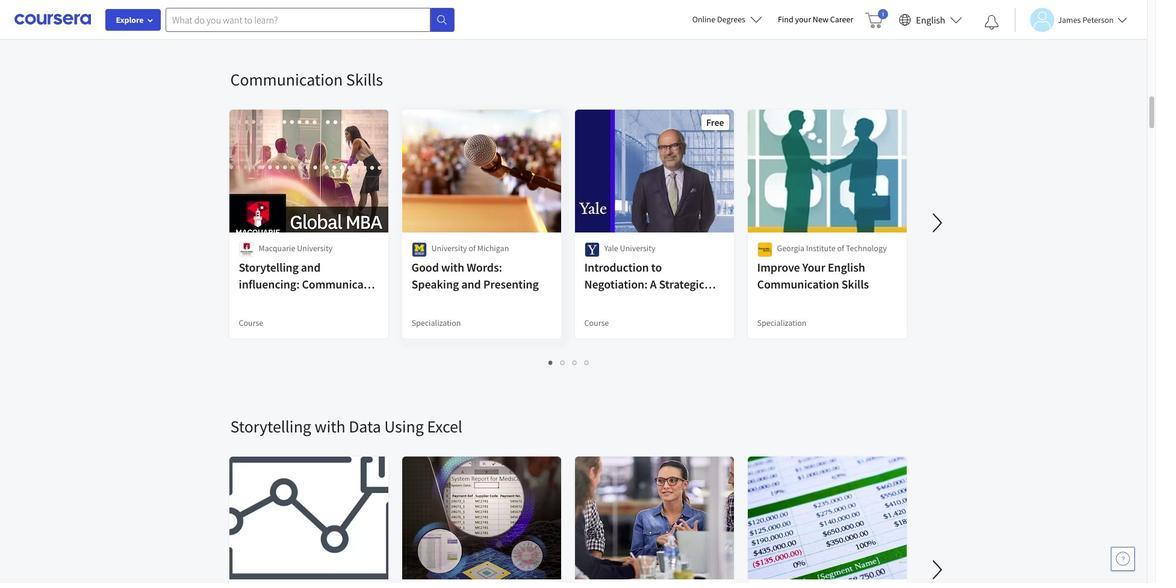 Task type: describe. For each thing, give the bounding box(es) containing it.
show notifications image
[[985, 15, 1000, 30]]

with inside storytelling and influencing: communicate with impact
[[239, 293, 262, 308]]

michigan
[[478, 243, 509, 254]]

2 university from the left
[[432, 243, 467, 254]]

and inside storytelling and influencing: communicate with impact
[[301, 260, 321, 275]]

communication inside 'improve your english communication skills'
[[758, 277, 840, 292]]

improve your english communication skills
[[758, 260, 869, 292]]

your
[[796, 14, 812, 25]]

next slide image
[[923, 208, 952, 237]]

storytelling with data using excel carousel element
[[224, 380, 1157, 583]]

1 button
[[545, 355, 557, 369]]

institute
[[807, 243, 836, 254]]

data
[[349, 416, 381, 437]]

james peterson
[[1059, 14, 1114, 25]]

online degrees
[[693, 14, 746, 25]]

and inside good with words: speaking and presenting
[[462, 277, 481, 292]]

online
[[693, 14, 716, 25]]

communication skills
[[230, 69, 383, 90]]

communication skills carousel element
[[224, 33, 1157, 380]]

excel
[[427, 416, 463, 437]]

university of michigan image
[[412, 242, 427, 257]]

What do you want to learn? text field
[[166, 8, 431, 32]]

james peterson button
[[1015, 8, 1128, 32]]

words:
[[467, 260, 502, 275]]

macquarie university
[[259, 243, 333, 254]]

yale
[[605, 243, 619, 254]]

influencing:
[[239, 277, 300, 292]]

4 button
[[581, 355, 593, 369]]

most popular certificates carousel element
[[224, 0, 1157, 33]]

next slide image
[[923, 556, 952, 583]]

peterson
[[1083, 14, 1114, 25]]

storytelling and influencing: communicate with impact
[[239, 260, 374, 308]]

2
[[561, 357, 566, 368]]

course for yale
[[585, 318, 609, 328]]

1
[[549, 357, 554, 368]]

presenting
[[484, 277, 539, 292]]

technology
[[846, 243, 887, 254]]

coursera image
[[14, 10, 91, 29]]

university of michigan
[[432, 243, 509, 254]]

3 button
[[569, 355, 581, 369]]

1 of from the left
[[469, 243, 476, 254]]

james
[[1059, 14, 1082, 25]]

yale university
[[605, 243, 656, 254]]

communicate
[[302, 277, 374, 292]]

2 of from the left
[[838, 243, 845, 254]]

macquarie
[[259, 243, 296, 254]]



Task type: locate. For each thing, give the bounding box(es) containing it.
1 horizontal spatial with
[[315, 416, 346, 437]]

specialization for communication
[[758, 318, 807, 328]]

university up storytelling and influencing: communicate with impact
[[297, 243, 333, 254]]

1 vertical spatial and
[[462, 277, 481, 292]]

list inside the most popular certificates carousel element
[[230, 8, 908, 22]]

list
[[230, 8, 908, 22], [230, 355, 908, 369]]

storytelling with data using excel
[[230, 416, 463, 437]]

improve
[[758, 260, 800, 275]]

of left michigan
[[469, 243, 476, 254]]

impact
[[264, 293, 300, 308]]

list inside communication skills carousel 'element'
[[230, 355, 908, 369]]

of
[[469, 243, 476, 254], [838, 243, 845, 254]]

find
[[778, 14, 794, 25]]

0 horizontal spatial specialization
[[412, 318, 461, 328]]

2 list from the top
[[230, 355, 908, 369]]

yale university image
[[585, 242, 600, 257]]

1 vertical spatial storytelling
[[230, 416, 311, 437]]

georgia institute of technology image
[[758, 242, 773, 257]]

university
[[297, 243, 333, 254], [432, 243, 467, 254], [620, 243, 656, 254]]

0 horizontal spatial and
[[301, 260, 321, 275]]

with for good
[[442, 260, 465, 275]]

2 course from the left
[[585, 318, 609, 328]]

0 horizontal spatial english
[[828, 260, 866, 275]]

0 horizontal spatial skills
[[346, 69, 383, 90]]

1 vertical spatial english
[[828, 260, 866, 275]]

using
[[385, 416, 424, 437]]

1 horizontal spatial skills
[[842, 277, 869, 292]]

storytelling inside storytelling and influencing: communicate with impact
[[239, 260, 299, 275]]

2 horizontal spatial university
[[620, 243, 656, 254]]

1 specialization from the left
[[412, 318, 461, 328]]

list containing 1
[[230, 355, 908, 369]]

storytelling for storytelling and influencing: communicate with impact
[[239, 260, 299, 275]]

storytelling inside "element"
[[230, 416, 311, 437]]

course for macquarie
[[239, 318, 263, 328]]

skills
[[346, 69, 383, 90], [842, 277, 869, 292]]

online degrees button
[[683, 6, 772, 33]]

and down macquarie university
[[301, 260, 321, 275]]

with up speaking
[[442, 260, 465, 275]]

with
[[442, 260, 465, 275], [239, 293, 262, 308], [315, 416, 346, 437]]

1 horizontal spatial communication
[[758, 277, 840, 292]]

macquarie university image
[[239, 242, 254, 257]]

university right university of michigan "icon"
[[432, 243, 467, 254]]

english button
[[895, 0, 968, 39]]

georgia
[[778, 243, 805, 254]]

find your new career
[[778, 14, 854, 25]]

1 vertical spatial with
[[239, 293, 262, 308]]

with down the influencing:
[[239, 293, 262, 308]]

degrees
[[718, 14, 746, 25]]

0 vertical spatial communication
[[230, 69, 343, 90]]

course down the influencing:
[[239, 318, 263, 328]]

help center image
[[1116, 552, 1131, 566]]

0 horizontal spatial university
[[297, 243, 333, 254]]

your
[[803, 260, 826, 275]]

and down 'words:' at left top
[[462, 277, 481, 292]]

2 specialization from the left
[[758, 318, 807, 328]]

storytelling
[[239, 260, 299, 275], [230, 416, 311, 437]]

find your new career link
[[772, 12, 860, 27]]

1 horizontal spatial university
[[432, 243, 467, 254]]

skills inside 'improve your english communication skills'
[[842, 277, 869, 292]]

2 button
[[557, 355, 569, 369]]

3 university from the left
[[620, 243, 656, 254]]

with for storytelling
[[315, 416, 346, 437]]

with inside "element"
[[315, 416, 346, 437]]

explore button
[[105, 9, 161, 31]]

1 horizontal spatial english
[[917, 14, 946, 26]]

georgia institute of technology
[[778, 243, 887, 254]]

specialization
[[412, 318, 461, 328], [758, 318, 807, 328]]

and
[[301, 260, 321, 275], [462, 277, 481, 292]]

1 horizontal spatial course
[[585, 318, 609, 328]]

communication
[[230, 69, 343, 90], [758, 277, 840, 292]]

0 horizontal spatial course
[[239, 318, 263, 328]]

english inside 'improve your english communication skills'
[[828, 260, 866, 275]]

2 vertical spatial with
[[315, 416, 346, 437]]

university for macquarie university
[[297, 243, 333, 254]]

storytelling for storytelling with data using excel
[[230, 416, 311, 437]]

english right shopping cart: 1 item icon
[[917, 14, 946, 26]]

specialization down speaking
[[412, 318, 461, 328]]

explore
[[116, 14, 144, 25]]

university for yale university
[[620, 243, 656, 254]]

english inside button
[[917, 14, 946, 26]]

0 vertical spatial english
[[917, 14, 946, 26]]

0 horizontal spatial of
[[469, 243, 476, 254]]

free
[[707, 116, 725, 128]]

4
[[585, 357, 590, 368]]

0 vertical spatial and
[[301, 260, 321, 275]]

0 vertical spatial storytelling
[[239, 260, 299, 275]]

1 vertical spatial communication
[[758, 277, 840, 292]]

with inside good with words: speaking and presenting
[[442, 260, 465, 275]]

1 horizontal spatial specialization
[[758, 318, 807, 328]]

of right institute
[[838, 243, 845, 254]]

specialization down improve
[[758, 318, 807, 328]]

None search field
[[166, 8, 455, 32]]

1 horizontal spatial of
[[838, 243, 845, 254]]

1 vertical spatial skills
[[842, 277, 869, 292]]

0 vertical spatial list
[[230, 8, 908, 22]]

career
[[831, 14, 854, 25]]

english down georgia institute of technology
[[828, 260, 866, 275]]

shopping cart: 1 item image
[[866, 9, 889, 28]]

1 vertical spatial list
[[230, 355, 908, 369]]

new
[[813, 14, 829, 25]]

english
[[917, 14, 946, 26], [828, 260, 866, 275]]

1 horizontal spatial and
[[462, 277, 481, 292]]

good with words: speaking and presenting
[[412, 260, 539, 292]]

1 list from the top
[[230, 8, 908, 22]]

speaking
[[412, 277, 459, 292]]

good
[[412, 260, 439, 275]]

1 university from the left
[[297, 243, 333, 254]]

3
[[573, 357, 578, 368]]

0 horizontal spatial with
[[239, 293, 262, 308]]

course
[[239, 318, 263, 328], [585, 318, 609, 328]]

course up 4
[[585, 318, 609, 328]]

with left the data
[[315, 416, 346, 437]]

0 vertical spatial skills
[[346, 69, 383, 90]]

1 course from the left
[[239, 318, 263, 328]]

0 horizontal spatial communication
[[230, 69, 343, 90]]

university right yale
[[620, 243, 656, 254]]

specialization for speaking
[[412, 318, 461, 328]]

2 horizontal spatial with
[[442, 260, 465, 275]]

0 vertical spatial with
[[442, 260, 465, 275]]



Task type: vqa. For each thing, say whether or not it's contained in the screenshot.


